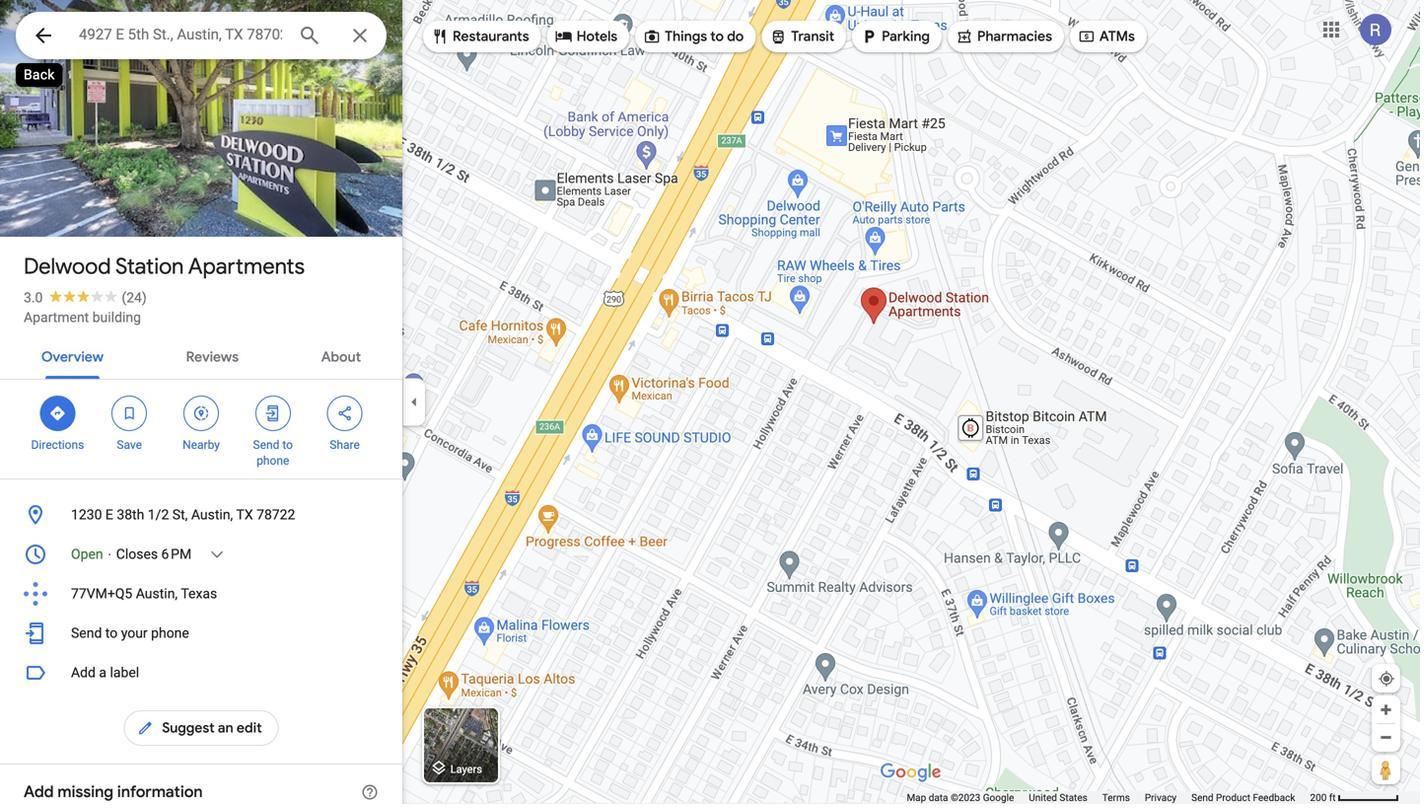 Task type: locate. For each thing, give the bounding box(es) containing it.
texas
[[181, 586, 217, 602]]


[[336, 403, 354, 424]]

google maps element
[[0, 0, 1421, 804]]

1230 e 38th 1/2 st, austin, tx 78722
[[71, 507, 295, 523]]

2 vertical spatial send
[[1192, 792, 1214, 804]]

24 reviews element
[[122, 290, 147, 306]]

 transit
[[770, 26, 835, 47]]


[[192, 403, 210, 424]]

overview button
[[25, 332, 119, 379]]

1 vertical spatial austin,
[[136, 586, 178, 602]]

 suggest an edit
[[137, 717, 262, 739]]

add for add a label
[[71, 665, 96, 681]]

77vm+q5
[[71, 586, 132, 602]]

send inside information for delwood station apartments region
[[71, 625, 102, 641]]

more info image
[[361, 783, 379, 801]]

200
[[1311, 792, 1327, 804]]

 pharmacies
[[956, 26, 1053, 47]]

austin, inside button
[[191, 507, 233, 523]]

1 horizontal spatial austin,
[[191, 507, 233, 523]]


[[121, 403, 138, 424]]

send down the 77vm+q5
[[71, 625, 102, 641]]

reviews
[[186, 348, 239, 366]]

austin, left texas
[[136, 586, 178, 602]]

send for send to phone
[[253, 438, 280, 452]]

1 horizontal spatial send
[[253, 438, 280, 452]]

1 horizontal spatial phone
[[257, 454, 289, 468]]

delwood station apartments main content
[[0, 0, 403, 804]]

send left "product"
[[1192, 792, 1214, 804]]

send inside send to phone
[[253, 438, 280, 452]]

0 horizontal spatial add
[[24, 782, 54, 802]]

38th
[[117, 507, 144, 523]]

none field inside 4927 e 5th st., austin, tx 78702 field
[[79, 23, 282, 46]]

0 horizontal spatial phone
[[151, 625, 189, 641]]

1 horizontal spatial add
[[71, 665, 96, 681]]

1 vertical spatial send
[[71, 625, 102, 641]]

0 horizontal spatial send
[[71, 625, 102, 641]]

77vm+q5 austin, texas button
[[0, 574, 403, 614]]

to inside  things to do
[[711, 28, 724, 45]]

0 vertical spatial phone
[[257, 454, 289, 468]]

footer containing map data ©2023 google
[[907, 791, 1311, 804]]

add inside button
[[71, 665, 96, 681]]

0 horizontal spatial austin,
[[136, 586, 178, 602]]

nearby
[[183, 438, 220, 452]]

closes
[[116, 546, 158, 562]]

restaurants
[[453, 28, 530, 45]]

information
[[117, 782, 203, 802]]

3.0
[[24, 290, 43, 306]]

save
[[117, 438, 142, 452]]

a
[[99, 665, 107, 681]]

send to your phone
[[71, 625, 189, 641]]

send
[[253, 438, 280, 452], [71, 625, 102, 641], [1192, 792, 1214, 804]]

add left the 'a'
[[71, 665, 96, 681]]

send for send product feedback
[[1192, 792, 1214, 804]]

austin,
[[191, 507, 233, 523], [136, 586, 178, 602]]

©2023
[[951, 792, 981, 804]]

0 vertical spatial add
[[71, 665, 96, 681]]

do
[[727, 28, 744, 45]]

tab list
[[0, 332, 403, 379]]

0 vertical spatial austin,
[[191, 507, 233, 523]]


[[643, 26, 661, 47]]

2 vertical spatial to
[[105, 625, 118, 641]]

united states button
[[1029, 791, 1088, 804]]

add a label
[[71, 665, 139, 681]]

to for send to phone
[[283, 438, 293, 452]]

photos
[[72, 195, 121, 214]]

to inside send to your phone button
[[105, 625, 118, 641]]

2 horizontal spatial send
[[1192, 792, 1214, 804]]

phone right your
[[151, 625, 189, 641]]

1 vertical spatial add
[[24, 782, 54, 802]]

1 vertical spatial phone
[[151, 625, 189, 641]]

st,
[[172, 507, 188, 523]]

add
[[71, 665, 96, 681], [24, 782, 54, 802]]

austin, right st,
[[191, 507, 233, 523]]

phone inside send to phone
[[257, 454, 289, 468]]

36 photos
[[50, 195, 121, 214]]

label
[[110, 665, 139, 681]]

terms button
[[1103, 791, 1131, 804]]

google account: ruby anderson  
(rubyanndersson@gmail.com) image
[[1361, 14, 1392, 46]]

phone down 
[[257, 454, 289, 468]]

tab list containing overview
[[0, 332, 403, 379]]

open
[[71, 546, 103, 562]]

station
[[115, 253, 184, 280]]

to left your
[[105, 625, 118, 641]]

product
[[1217, 792, 1251, 804]]

 restaurants
[[431, 26, 530, 47]]

to inside send to phone
[[283, 438, 293, 452]]

phone
[[257, 454, 289, 468], [151, 625, 189, 641]]

send inside footer
[[1192, 792, 1214, 804]]

your
[[121, 625, 148, 641]]


[[431, 26, 449, 47]]

atms
[[1100, 28, 1136, 45]]

add left missing
[[24, 782, 54, 802]]

to
[[711, 28, 724, 45], [283, 438, 293, 452], [105, 625, 118, 641]]


[[32, 21, 55, 50]]

1 vertical spatial to
[[283, 438, 293, 452]]

about button
[[306, 332, 377, 379]]

e
[[105, 507, 113, 523]]

send down 
[[253, 438, 280, 452]]

to for send to your phone
[[105, 625, 118, 641]]

edit
[[237, 719, 262, 737]]

apartment building
[[24, 309, 141, 326]]

to left share
[[283, 438, 293, 452]]

open ⋅ closes 6 pm
[[71, 546, 192, 562]]

1 horizontal spatial to
[[283, 438, 293, 452]]

states
[[1060, 792, 1088, 804]]

0 horizontal spatial to
[[105, 625, 118, 641]]

austin, inside button
[[136, 586, 178, 602]]

0 vertical spatial to
[[711, 28, 724, 45]]

privacy button
[[1145, 791, 1177, 804]]


[[860, 26, 878, 47]]

apartment building button
[[24, 308, 141, 328]]

to left do
[[711, 28, 724, 45]]

None field
[[79, 23, 282, 46]]

terms
[[1103, 792, 1131, 804]]

0 vertical spatial send
[[253, 438, 280, 452]]

directions
[[31, 438, 84, 452]]

1230 e 38th 1/2 st, austin, tx 78722 button
[[0, 495, 403, 535]]

send product feedback
[[1192, 792, 1296, 804]]

footer
[[907, 791, 1311, 804]]

zoom out image
[[1379, 730, 1394, 745]]

2 horizontal spatial to
[[711, 28, 724, 45]]

phone inside button
[[151, 625, 189, 641]]



Task type: describe. For each thing, give the bounding box(es) containing it.
200 ft
[[1311, 792, 1337, 804]]

about
[[321, 348, 361, 366]]

actions for delwood station apartments region
[[0, 380, 403, 479]]

hotels
[[577, 28, 618, 45]]


[[137, 717, 154, 739]]

privacy
[[1145, 792, 1177, 804]]

collapse side panel image
[[404, 391, 425, 413]]

photo of delwood station apartments image
[[0, 0, 403, 252]]

delwood station apartments
[[24, 253, 305, 280]]

information for delwood station apartments region
[[0, 495, 403, 653]]


[[1078, 26, 1096, 47]]

⋅
[[107, 546, 113, 562]]

1230
[[71, 507, 102, 523]]


[[770, 26, 788, 47]]

show your location image
[[1378, 670, 1396, 688]]

 search field
[[16, 12, 387, 63]]

36
[[50, 195, 68, 214]]

share
[[330, 438, 360, 452]]


[[555, 26, 573, 47]]

6 pm
[[161, 546, 192, 562]]

map
[[907, 792, 927, 804]]

send for send to your phone
[[71, 625, 102, 641]]

 button
[[16, 12, 71, 63]]

tab list inside google maps element
[[0, 332, 403, 379]]

building
[[92, 309, 141, 326]]

 parking
[[860, 26, 930, 47]]

send to your phone button
[[0, 614, 403, 653]]

footer inside google maps element
[[907, 791, 1311, 804]]

feedback
[[1254, 792, 1296, 804]]

send to phone
[[253, 438, 293, 468]]

reviews button
[[170, 332, 255, 379]]

apartments
[[188, 253, 305, 280]]

parking
[[882, 28, 930, 45]]

1/2
[[148, 507, 169, 523]]


[[49, 403, 67, 424]]

78722
[[257, 507, 295, 523]]

4927 E 5th St., Austin, TX 78702 field
[[16, 12, 387, 59]]

(24)
[[122, 290, 147, 306]]

missing
[[57, 782, 114, 802]]

show open hours for the week image
[[208, 546, 226, 563]]

tx
[[236, 507, 253, 523]]

 things to do
[[643, 26, 744, 47]]

data
[[929, 792, 949, 804]]

show street view coverage image
[[1373, 755, 1401, 784]]

transit
[[792, 28, 835, 45]]

 atms
[[1078, 26, 1136, 47]]

add a label button
[[0, 653, 403, 693]]

layers
[[451, 763, 482, 775]]

ft
[[1330, 792, 1337, 804]]

things
[[665, 28, 708, 45]]

36 photos button
[[15, 187, 129, 222]]

delwood
[[24, 253, 111, 280]]

send product feedback button
[[1192, 791, 1296, 804]]

77vm+q5 austin, texas
[[71, 586, 217, 602]]


[[956, 26, 974, 47]]

an
[[218, 719, 234, 737]]

united states
[[1029, 792, 1088, 804]]

3.0 stars image
[[43, 290, 122, 302]]


[[264, 403, 282, 424]]

suggest
[[162, 719, 215, 737]]

united
[[1029, 792, 1058, 804]]

add missing information
[[24, 782, 203, 802]]

apartment
[[24, 309, 89, 326]]

 hotels
[[555, 26, 618, 47]]

200 ft button
[[1311, 792, 1400, 804]]

zoom in image
[[1379, 703, 1394, 717]]

add for add missing information
[[24, 782, 54, 802]]

hours image
[[24, 543, 47, 566]]

pharmacies
[[978, 28, 1053, 45]]

google
[[984, 792, 1015, 804]]

overview
[[41, 348, 104, 366]]



Task type: vqa. For each thing, say whether or not it's contained in the screenshot.


